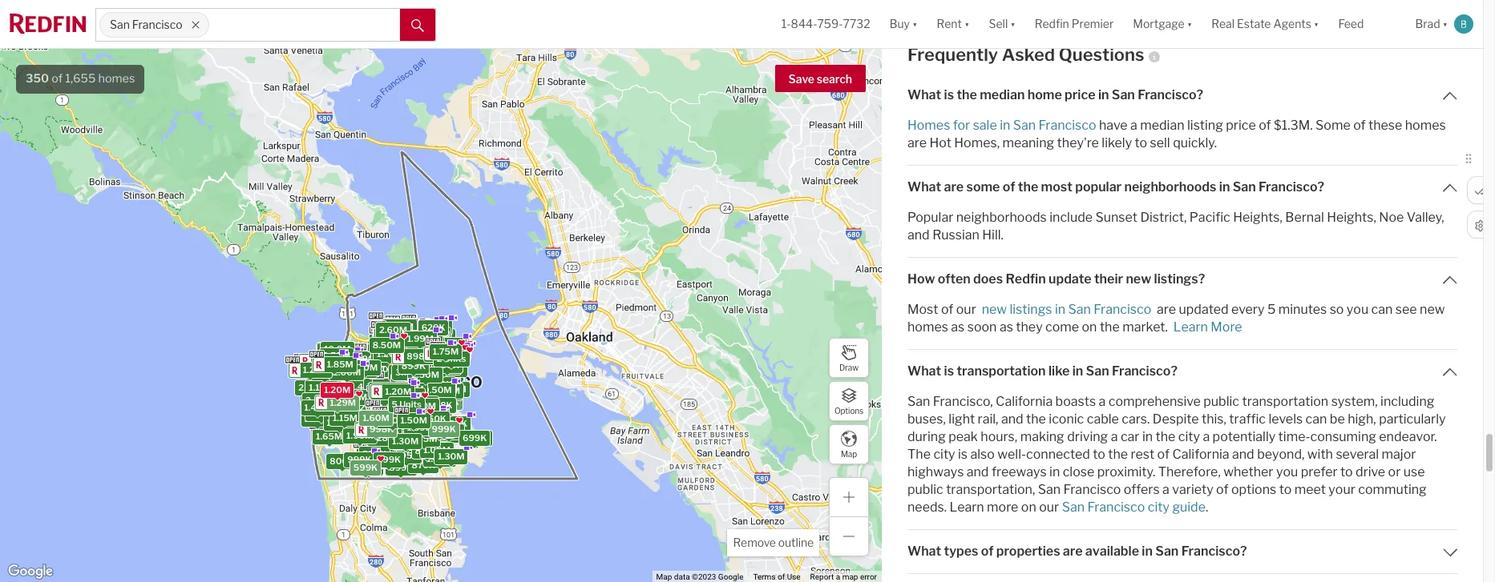 Task type: describe. For each thing, give the bounding box(es) containing it.
the up proximity.
[[1108, 447, 1128, 462]]

2 heights from the left
[[1327, 210, 1374, 225]]

1 vertical spatial 2.50m
[[411, 370, 439, 381]]

buy
[[890, 17, 910, 31]]

are left some
[[944, 179, 964, 195]]

francisco down 'offers'
[[1088, 500, 1145, 515]]

1
[[413, 346, 417, 357]]

in up homes for sale in san francisco have a median listing price of $1.3m
[[1098, 87, 1109, 102]]

more
[[987, 500, 1019, 515]]

offers
[[1124, 482, 1160, 498]]

system,
[[1332, 394, 1378, 409]]

new inside are updated every 5 minutes so you can see new homes as soon as they come on the market.
[[1420, 302, 1445, 317]]

to down driving
[[1093, 447, 1106, 462]]

report a map error
[[810, 573, 877, 582]]

589k
[[410, 350, 434, 361]]

$1.3m
[[1274, 118, 1310, 133]]

time-
[[1279, 430, 1311, 445]]

1 vertical spatial 749k
[[373, 370, 396, 381]]

0 vertical spatial 898k
[[407, 351, 431, 362]]

3 left 4
[[400, 335, 406, 346]]

francisco? up bernal
[[1259, 179, 1325, 195]]

1 horizontal spatial 3.80m
[[388, 331, 417, 342]]

1.84m
[[359, 358, 386, 369]]

2 vertical spatial 1.05m
[[415, 388, 442, 399]]

0 vertical spatial 1.95m
[[398, 337, 425, 349]]

1.15m up 4
[[401, 328, 426, 339]]

of left $1.3m
[[1259, 118, 1271, 133]]

1 vertical spatial redfin
[[1006, 272, 1046, 287]]

most
[[908, 302, 939, 317]]

2 vertical spatial 749k
[[396, 383, 420, 394]]

are inside . some of these homes are hot homes, meaning they're likely to sell quickly.
[[908, 135, 927, 150]]

890k
[[439, 430, 464, 441]]

1 vertical spatial 550k
[[410, 426, 435, 437]]

1 vertical spatial 1.33m
[[384, 395, 411, 406]]

2.53m
[[340, 392, 367, 403]]

also
[[971, 447, 995, 462]]

connected
[[1026, 447, 1090, 462]]

homes inside are updated every 5 minutes so you can see new homes as soon as they come on the market.
[[908, 320, 949, 335]]

sell ▾ button
[[979, 0, 1025, 48]]

in up pacific
[[1219, 179, 1230, 195]]

map for map data ©2023 google
[[656, 573, 672, 582]]

2 horizontal spatial 2.40m
[[395, 405, 423, 417]]

the inside are updated every 5 minutes so you can see new homes as soon as they come on the market.
[[1100, 320, 1120, 335]]

▾ for rent ▾
[[965, 17, 970, 31]]

remove san francisco image
[[191, 20, 200, 30]]

915k
[[403, 348, 425, 359]]

0 vertical spatial 3.60m
[[385, 322, 414, 333]]

5 inside map region
[[392, 399, 398, 410]]

350
[[26, 71, 49, 86]]

1 vertical spatial 795k
[[392, 364, 415, 375]]

a right 'offers'
[[1163, 482, 1170, 498]]

in right like
[[1073, 364, 1084, 379]]

719k
[[343, 362, 365, 373]]

778k
[[348, 383, 371, 394]]

0 horizontal spatial 975k
[[390, 361, 413, 372]]

homes inside . some of these homes are hot homes, meaning they're likely to sell quickly.
[[1406, 118, 1446, 133]]

1 horizontal spatial 3.20m
[[385, 425, 413, 436]]

sunset
[[1096, 210, 1138, 225]]

comprehensive
[[1109, 394, 1201, 409]]

of right some
[[1003, 179, 1016, 195]]

the down despite on the right bottom of page
[[1156, 430, 1176, 445]]

725k
[[404, 353, 427, 364]]

homes,
[[954, 135, 1000, 150]]

1 vertical spatial 898k
[[428, 400, 453, 411]]

0 vertical spatial 749k
[[429, 349, 453, 360]]

francisco up 'market.'
[[1094, 302, 1152, 317]]

1 horizontal spatial 699k
[[463, 433, 487, 444]]

1 vertical spatial 4.30m
[[383, 392, 411, 404]]

0 vertical spatial 1.69m
[[308, 362, 335, 373]]

the left most
[[1018, 179, 1039, 195]]

see
[[1396, 302, 1417, 317]]

1 horizontal spatial 2.40m
[[349, 364, 377, 375]]

0 vertical spatial 1.85m
[[327, 360, 354, 371]]

1 vertical spatial 750k
[[423, 414, 447, 425]]

2 as from the left
[[1000, 320, 1013, 335]]

francisco,
[[933, 394, 993, 409]]

3.10m
[[395, 391, 422, 402]]

remove
[[733, 536, 776, 550]]

0 horizontal spatial 699k
[[411, 337, 435, 349]]

of left use
[[778, 573, 785, 582]]

sell ▾
[[989, 17, 1016, 31]]

buy ▾ button
[[890, 0, 918, 48]]

commuting
[[1359, 482, 1427, 498]]

0 vertical spatial 750k
[[409, 323, 433, 335]]

0 vertical spatial 1.05m
[[390, 329, 417, 340]]

3 down 2.38m
[[435, 343, 441, 354]]

5 inside are updated every 5 minutes so you can see new homes as soon as they come on the market.
[[1268, 302, 1276, 317]]

1 vertical spatial 1.05m
[[435, 345, 462, 356]]

terms of use
[[753, 573, 801, 582]]

810k
[[357, 463, 380, 474]]

updated
[[1179, 302, 1229, 317]]

report a map error link
[[810, 573, 877, 582]]

1 horizontal spatial california
[[1173, 447, 1230, 462]]

sale
[[973, 118, 997, 133]]

learn more
[[1174, 320, 1243, 335]]

0 vertical spatial 795k
[[411, 341, 435, 353]]

0 vertical spatial 1.99m
[[407, 333, 434, 345]]

0 horizontal spatial new
[[982, 302, 1007, 317]]

595k
[[395, 451, 419, 462]]

2.38m
[[425, 331, 452, 342]]

1.15m down 2.39m
[[419, 360, 444, 371]]

779k
[[403, 333, 427, 344]]

1 horizontal spatial neighborhoods
[[1125, 179, 1217, 195]]

hot
[[930, 135, 952, 150]]

0 horizontal spatial 10.00m
[[320, 344, 353, 356]]

0 vertical spatial 550k
[[399, 331, 423, 342]]

828k
[[371, 433, 395, 444]]

0 horizontal spatial median
[[980, 87, 1025, 102]]

1.19m
[[427, 425, 452, 436]]

premier
[[1072, 17, 1114, 31]]

major
[[1382, 447, 1416, 462]]

to inside . some of these homes are hot homes, meaning they're likely to sell quickly.
[[1135, 135, 1148, 150]]

0 vertical spatial 1.28m
[[400, 379, 426, 390]]

frequently asked questions
[[908, 44, 1145, 65]]

1 vertical spatial 1.99m
[[330, 424, 356, 435]]

1 horizontal spatial 2.80m
[[432, 385, 460, 397]]

0 horizontal spatial on
[[1021, 500, 1037, 515]]

9.50m
[[424, 385, 452, 396]]

0 vertical spatial 1.48m
[[422, 322, 449, 333]]

some
[[1316, 118, 1351, 133]]

1 vertical spatial 1.48m
[[427, 454, 453, 465]]

0 horizontal spatial 3.20m
[[352, 403, 379, 414]]

0 vertical spatial 1.49m
[[409, 330, 435, 341]]

francisco up they're
[[1039, 118, 1097, 133]]

in up come
[[1055, 302, 1066, 317]]

1.63m
[[394, 437, 420, 449]]

soon
[[968, 320, 997, 335]]

real estate agents ▾
[[1212, 17, 1319, 31]]

2.74m
[[392, 403, 419, 414]]

what is the median home price in san francisco?
[[908, 87, 1204, 102]]

1 vertical spatial 879k
[[412, 460, 436, 471]]

0 vertical spatial homes
[[98, 71, 135, 86]]

2 vertical spatial .
[[1206, 500, 1209, 515]]

1 as from the left
[[951, 320, 965, 335]]

0 vertical spatial 2.30m
[[413, 337, 441, 349]]

2.60m down 2.25m
[[381, 377, 409, 388]]

1 vertical spatial 1.85m
[[334, 415, 360, 426]]

neighborhoods inside popular neighborhoods include sunset district , pacific heights , bernal heights , noe valley , and russian hill .
[[956, 210, 1047, 225]]

is for transportation
[[944, 364, 954, 379]]

1 horizontal spatial 975k
[[419, 360, 442, 371]]

cable
[[1087, 412, 1119, 427]]

what are some of the most popular neighborhoods in san francisco?
[[908, 179, 1325, 195]]

1 vertical spatial 1.69m
[[311, 408, 338, 419]]

2.48m
[[376, 343, 403, 354]]

traffic
[[1230, 412, 1266, 427]]

a left car
[[1111, 430, 1118, 445]]

0 horizontal spatial 3.80m
[[355, 404, 384, 416]]

2 vertical spatial 898k
[[421, 432, 445, 443]]

are left available in the right of the page
[[1063, 544, 1083, 559]]

1 horizontal spatial new
[[1126, 272, 1152, 287]]

2.60m down 2.55m
[[310, 367, 339, 378]]

825k
[[353, 462, 377, 473]]

1 vertical spatial 4.25m
[[367, 389, 394, 400]]

transportation inside san francisco, california boasts a comprehensive public transportation system, including buses, light rail, and the iconic cable cars. despite this, traffic levels can be high, particularly during peak hours, making driving a car in the city a potentially time-consuming endeavor. the city is also well-connected to the rest of california and beyond, with several major highways and freeways in close proximity. therefore, whether you prefer to drive or use public transportation, san francisco offers a variety of options to meet your commuting needs.
[[1242, 394, 1329, 409]]

1 horizontal spatial median
[[1140, 118, 1185, 133]]

estate
[[1237, 17, 1271, 31]]

0 vertical spatial 1.43m
[[376, 341, 403, 353]]

1-844-759-7732
[[782, 17, 871, 31]]

1 vertical spatial 1.28m
[[423, 430, 449, 441]]

560k
[[403, 344, 427, 355]]

you inside san francisco, california boasts a comprehensive public transportation system, including buses, light rail, and the iconic cable cars. despite this, traffic levels can be high, particularly during peak hours, making driving a car in the city a potentially time-consuming endeavor. the city is also well-connected to the rest of california and beyond, with several major highways and freeways in close proximity. therefore, whether you prefer to drive or use public transportation, san francisco offers a variety of options to meet your commuting needs.
[[1277, 465, 1298, 480]]

0 vertical spatial our
[[956, 302, 976, 317]]

francisco? up . some of these homes are hot homes, meaning they're likely to sell quickly.
[[1138, 87, 1204, 102]]

0 vertical spatial 599k
[[383, 409, 408, 420]]

the up for
[[957, 87, 977, 102]]

for
[[953, 118, 970, 133]]

francisco left remove san francisco icon
[[132, 18, 183, 32]]

and down potentially
[[1232, 447, 1255, 462]]

3.75m
[[396, 367, 423, 378]]

peak
[[949, 430, 978, 445]]

what for what types of properties are available in san francisco?
[[908, 544, 942, 559]]

0 vertical spatial public
[[1204, 394, 1240, 409]]

0 horizontal spatial 599k
[[354, 463, 378, 474]]

san francisco
[[110, 18, 183, 32]]

1 vertical spatial 1.43m
[[351, 382, 378, 393]]

car
[[1121, 430, 1140, 445]]

sell ▾ button
[[989, 0, 1016, 48]]

transportation,
[[946, 482, 1035, 498]]

well-
[[998, 447, 1026, 462]]

1-
[[782, 17, 791, 31]]

1.80m down 3.10m
[[396, 405, 423, 417]]

learn for learn more
[[1174, 320, 1208, 335]]

in right car
[[1143, 430, 1153, 445]]

1.39m
[[438, 364, 464, 375]]

so
[[1330, 302, 1344, 317]]

the
[[908, 447, 931, 462]]

1 vertical spatial 629k
[[379, 409, 403, 420]]

0 vertical spatial price
[[1065, 87, 1096, 102]]

valley
[[1407, 210, 1442, 225]]

likely
[[1102, 135, 1132, 150]]

bernal
[[1286, 210, 1325, 225]]

homes for sale in san francisco have a median listing price of $1.3m
[[908, 118, 1310, 133]]

questions
[[1059, 44, 1145, 65]]

1 vertical spatial 1.49m
[[333, 414, 360, 425]]

a left map
[[836, 573, 841, 582]]

1.80m down 670k
[[393, 363, 420, 374]]

map for map
[[841, 449, 857, 459]]

in right available in the right of the page
[[1142, 544, 1153, 559]]

▾ for buy ▾
[[913, 17, 918, 31]]

popular neighborhoods include sunset district , pacific heights , bernal heights , noe valley , and russian hill .
[[908, 210, 1445, 243]]

report
[[810, 573, 834, 582]]

homes
[[908, 118, 950, 133]]

iconic
[[1049, 412, 1084, 427]]

2 vertical spatial city
[[1148, 500, 1170, 515]]

cars.
[[1122, 412, 1150, 427]]

3 down 2.25m
[[387, 379, 393, 391]]

outline
[[778, 536, 814, 550]]

2 vertical spatial 550k
[[362, 449, 387, 460]]

0 horizontal spatial 2.30m
[[355, 382, 383, 393]]

a right have
[[1131, 118, 1138, 133]]

1 vertical spatial 995k
[[391, 447, 415, 459]]

0 vertical spatial 879k
[[392, 367, 416, 378]]

data
[[674, 573, 690, 582]]

0 vertical spatial city
[[1179, 430, 1200, 445]]

1.26m
[[435, 349, 462, 360]]

redfin inside button
[[1035, 17, 1070, 31]]

in down connected
[[1050, 465, 1060, 480]]

to up your
[[1341, 465, 1353, 480]]

1 , from the left
[[1184, 210, 1187, 225]]

highways
[[908, 465, 964, 480]]



Task type: vqa. For each thing, say whether or not it's contained in the screenshot.
1.38M
yes



Task type: locate. For each thing, give the bounding box(es) containing it.
listings?
[[1154, 272, 1205, 287]]

you right so
[[1347, 302, 1369, 317]]

new up soon
[[982, 302, 1007, 317]]

0 horizontal spatial you
[[1277, 465, 1298, 480]]

francisco down close
[[1064, 482, 1121, 498]]

0 vertical spatial 995k
[[407, 339, 432, 350]]

what up popular
[[908, 179, 942, 195]]

5.00m
[[380, 331, 409, 342], [376, 335, 405, 346]]

3 ▾ from the left
[[1011, 17, 1016, 31]]

1 horizontal spatial 5
[[1268, 302, 1276, 317]]

of
[[52, 71, 63, 86], [1259, 118, 1271, 133], [1354, 118, 1366, 133], [1003, 179, 1016, 195], [941, 302, 954, 317], [1158, 447, 1170, 462], [1217, 482, 1229, 498], [981, 544, 994, 559], [778, 573, 785, 582]]

1.28m up 3.10m
[[400, 379, 426, 390]]

▾ for sell ▾
[[1011, 17, 1016, 31]]

what left "types"
[[908, 544, 942, 559]]

city up highways
[[934, 447, 955, 462]]

0 horizontal spatial .
[[1001, 227, 1004, 243]]

3 , from the left
[[1374, 210, 1377, 225]]

potentially
[[1213, 430, 1276, 445]]

0 horizontal spatial price
[[1065, 87, 1096, 102]]

0 vertical spatial 1.33m
[[397, 378, 424, 389]]

popular
[[908, 210, 954, 225]]

1 horizontal spatial can
[[1372, 302, 1393, 317]]

1 vertical spatial homes
[[1406, 118, 1446, 133]]

city down despite on the right bottom of page
[[1179, 430, 1200, 445]]

map down options
[[841, 449, 857, 459]]

median up the sell at the top right of the page
[[1140, 118, 1185, 133]]

brad
[[1416, 17, 1441, 31]]

, left pacific
[[1184, 210, 1187, 225]]

3 units
[[400, 335, 430, 346], [435, 343, 464, 354], [387, 379, 417, 391], [397, 407, 427, 418]]

transportation down soon
[[957, 364, 1046, 379]]

3.20m
[[352, 403, 379, 414], [385, 425, 413, 436]]

0 vertical spatial can
[[1372, 302, 1393, 317]]

1.60m
[[372, 375, 399, 386], [369, 380, 395, 391], [367, 381, 394, 392], [430, 383, 457, 394], [326, 398, 353, 409], [388, 409, 415, 420], [363, 413, 390, 424], [380, 416, 406, 427]]

▾ for mortgage ▾
[[1187, 17, 1193, 31]]

learn down updated
[[1174, 320, 1208, 335]]

california up therefore,
[[1173, 447, 1230, 462]]

879k down the 848k
[[412, 460, 436, 471]]

consuming
[[1311, 430, 1377, 445]]

▾ right agents
[[1314, 17, 1319, 31]]

3
[[400, 335, 406, 346], [435, 343, 441, 354], [387, 379, 393, 391], [397, 407, 403, 418]]

most of our new listings in san francisco
[[908, 302, 1152, 317]]

to left meet
[[1280, 482, 1292, 498]]

1 horizontal spatial .
[[1206, 500, 1209, 515]]

795k
[[411, 341, 435, 353], [392, 364, 415, 375]]

high,
[[1348, 412, 1377, 427]]

5 ▾ from the left
[[1314, 17, 1319, 31]]

4.65m
[[377, 324, 405, 335]]

you inside are updated every 5 minutes so you can see new homes as soon as they come on the market.
[[1347, 302, 1369, 317]]

1.80m
[[401, 328, 428, 339], [332, 353, 359, 364], [393, 363, 420, 374], [440, 384, 466, 395], [396, 405, 423, 417]]

0 horizontal spatial city
[[934, 447, 955, 462]]

1.85m down 1.29m
[[334, 415, 360, 426]]

submit search image
[[411, 19, 424, 32]]

map left data
[[656, 573, 672, 582]]

1 vertical spatial 2.30m
[[355, 382, 383, 393]]

, left bernal
[[1280, 210, 1283, 225]]

francisco? up comprehensive
[[1112, 364, 1178, 379]]

1 vertical spatial our
[[1039, 500, 1059, 515]]

1 horizontal spatial learn
[[1174, 320, 1208, 335]]

how
[[908, 272, 935, 287]]

▾ right the rent
[[965, 17, 970, 31]]

None search field
[[209, 9, 400, 41]]

.
[[1310, 118, 1313, 133], [1001, 227, 1004, 243], [1206, 500, 1209, 515]]

0 horizontal spatial as
[[951, 320, 965, 335]]

0 vertical spatial map
[[841, 449, 857, 459]]

the up making
[[1026, 412, 1046, 427]]

▾ right mortgage
[[1187, 17, 1193, 31]]

800k
[[330, 456, 355, 467]]

neighborhoods up hill
[[956, 210, 1047, 225]]

. right russian
[[1001, 227, 1004, 243]]

can left 'see'
[[1372, 302, 1393, 317]]

844-
[[791, 17, 817, 31]]

0 vertical spatial 629k
[[422, 322, 445, 334]]

in
[[1098, 87, 1109, 102], [1000, 118, 1011, 133], [1219, 179, 1230, 195], [1055, 302, 1066, 317], [1073, 364, 1084, 379], [1143, 430, 1153, 445], [1050, 465, 1060, 480], [1142, 544, 1153, 559]]

0 vertical spatial 4.30m
[[388, 379, 416, 390]]

4 ▾ from the left
[[1187, 17, 1193, 31]]

a down this,
[[1203, 430, 1210, 445]]

0 horizontal spatial our
[[956, 302, 976, 317]]

849k
[[406, 332, 430, 343], [394, 342, 419, 353]]

▾ right sell
[[1011, 17, 1016, 31]]

1 horizontal spatial 10.00m
[[373, 337, 407, 348]]

3 what from the top
[[908, 364, 942, 379]]

1 vertical spatial 3.60m
[[350, 408, 378, 419]]

agents
[[1274, 17, 1312, 31]]

0 vertical spatial median
[[980, 87, 1025, 102]]

1 horizontal spatial 2.30m
[[413, 337, 441, 349]]

what for what is the median home price in san francisco?
[[908, 87, 942, 102]]

1 horizontal spatial price
[[1226, 118, 1256, 133]]

1.80m up 4
[[401, 328, 428, 339]]

0 horizontal spatial public
[[908, 482, 944, 498]]

878k
[[439, 346, 462, 358]]

1 vertical spatial california
[[1173, 447, 1230, 462]]

1 horizontal spatial 3.60m
[[385, 322, 414, 333]]

is up for
[[944, 87, 954, 102]]

more
[[1211, 320, 1243, 335]]

8.50m
[[373, 340, 401, 351]]

buy ▾ button
[[880, 0, 927, 48]]

2.98m
[[376, 381, 404, 392]]

you
[[1347, 302, 1369, 317], [1277, 465, 1298, 480]]

0 vertical spatial 5
[[1268, 302, 1276, 317]]

on right come
[[1082, 320, 1097, 335]]

2.80m down 1.62m
[[432, 385, 460, 397]]

new right 'see'
[[1420, 302, 1445, 317]]

price right home
[[1065, 87, 1096, 102]]

. inside . some of these homes are hot homes, meaning they're likely to sell quickly.
[[1310, 118, 1313, 133]]

mortgage ▾
[[1133, 17, 1193, 31]]

1.80m up 759k
[[332, 353, 359, 364]]

a up cable
[[1099, 394, 1106, 409]]

what for what are some of the most popular neighborhoods in san francisco?
[[908, 179, 942, 195]]

1.05m
[[390, 329, 417, 340], [435, 345, 462, 356], [415, 388, 442, 399]]

3.20m down 778k
[[352, 403, 379, 414]]

438k
[[437, 351, 462, 362]]

are up 'market.'
[[1157, 302, 1176, 317]]

1.15m down 1.29m
[[333, 413, 358, 424]]

and up hours, at right
[[1001, 412, 1024, 427]]

terms
[[753, 573, 776, 582]]

the left 'market.'
[[1100, 320, 1120, 335]]

user photo image
[[1455, 14, 1474, 34]]

price
[[1065, 87, 1096, 102], [1226, 118, 1256, 133]]

what is transportation like in san francisco?
[[908, 364, 1178, 379]]

2.60m up 8.25m
[[379, 324, 407, 336]]

749k
[[429, 349, 453, 360], [373, 370, 396, 381], [396, 383, 420, 394]]

0 vertical spatial california
[[996, 394, 1053, 409]]

homes right 1,655
[[98, 71, 135, 86]]

1 horizontal spatial city
[[1148, 500, 1170, 515]]

2 horizontal spatial city
[[1179, 430, 1200, 445]]

map inside button
[[841, 449, 857, 459]]

2.60m up 759k
[[358, 353, 386, 364]]

0 horizontal spatial map
[[656, 573, 672, 582]]

0 horizontal spatial learn
[[950, 500, 984, 515]]

880k
[[441, 420, 465, 431]]

2 horizontal spatial new
[[1420, 302, 1445, 317]]

0 vertical spatial 3.80m
[[388, 331, 417, 342]]

remove outline
[[733, 536, 814, 550]]

can inside are updated every 5 minutes so you can see new homes as soon as they come on the market.
[[1372, 302, 1393, 317]]

1 vertical spatial 1.95m
[[389, 389, 416, 400]]

4 what from the top
[[908, 544, 942, 559]]

properties
[[997, 544, 1061, 559]]

1 horizontal spatial 599k
[[383, 409, 408, 420]]

3.25m
[[371, 384, 399, 395]]

0 horizontal spatial 1.99m
[[330, 424, 356, 435]]

map region
[[0, 0, 916, 583]]

5 units
[[392, 399, 422, 410]]

on inside are updated every 5 minutes so you can see new homes as soon as they come on the market.
[[1082, 320, 1097, 335]]

4.25m
[[372, 342, 399, 353], [367, 389, 394, 400]]

1 vertical spatial city
[[934, 447, 955, 462]]

1 vertical spatial price
[[1226, 118, 1256, 133]]

12.9m
[[406, 329, 432, 340]]

1 ▾ from the left
[[913, 17, 918, 31]]

0 vertical spatial you
[[1347, 302, 1369, 317]]

1 horizontal spatial you
[[1347, 302, 1369, 317]]

1.59m
[[407, 423, 434, 434]]

1.50m
[[408, 323, 435, 334], [410, 328, 437, 339], [317, 365, 344, 376], [369, 370, 396, 382], [398, 394, 425, 405], [384, 395, 411, 406], [401, 415, 427, 427], [341, 420, 368, 431]]

0 vertical spatial 4.25m
[[372, 342, 399, 353]]

median up sale at the right
[[980, 87, 1025, 102]]

0 horizontal spatial 629k
[[379, 409, 403, 420]]

2.55m
[[323, 350, 350, 362]]

including
[[1381, 394, 1435, 409]]

3.60m down 2.53m
[[350, 408, 378, 419]]

have
[[1099, 118, 1128, 133]]

. inside popular neighborhoods include sunset district , pacific heights , bernal heights , noe valley , and russian hill .
[[1001, 227, 1004, 243]]

0 horizontal spatial 3.60m
[[350, 408, 378, 419]]

1 heights from the left
[[1233, 210, 1280, 225]]

2.39m
[[422, 349, 450, 360]]

2 ▾ from the left
[[965, 17, 970, 31]]

600k
[[370, 364, 395, 376]]

neighborhoods up the district
[[1125, 179, 1217, 195]]

19.8m
[[324, 344, 351, 356]]

our down freeways
[[1039, 500, 1059, 515]]

0 vertical spatial transportation
[[957, 364, 1046, 379]]

of right variety
[[1217, 482, 1229, 498]]

of inside . some of these homes are hot homes, meaning they're likely to sell quickly.
[[1354, 118, 1366, 133]]

of right the rest
[[1158, 447, 1170, 462]]

often
[[938, 272, 971, 287]]

what for what is transportation like in san francisco?
[[908, 364, 942, 379]]

0 horizontal spatial california
[[996, 394, 1053, 409]]

and down popular
[[908, 227, 930, 243]]

505k
[[413, 365, 437, 376]]

2.40m up 778k
[[349, 364, 377, 375]]

1 vertical spatial on
[[1021, 500, 1037, 515]]

2 vertical spatial is
[[958, 447, 968, 462]]

1.43m down 759k
[[351, 382, 378, 393]]

1 horizontal spatial our
[[1039, 500, 1059, 515]]

, right noe
[[1442, 210, 1445, 225]]

1 horizontal spatial 1.49m
[[409, 330, 435, 341]]

1.95m
[[398, 337, 425, 349], [389, 389, 416, 400]]

can left be
[[1306, 412, 1327, 427]]

learn for learn more on our san francisco city guide .
[[950, 500, 984, 515]]

629k up 785k
[[422, 322, 445, 334]]

2 vertical spatial homes
[[908, 320, 949, 335]]

map data ©2023 google
[[656, 573, 744, 582]]

sell
[[989, 17, 1008, 31]]

and down also
[[967, 465, 989, 480]]

0 horizontal spatial 2.80m
[[374, 383, 403, 395]]

▾ for brad ▾
[[1443, 17, 1448, 31]]

map
[[842, 573, 858, 582]]

buses,
[[908, 412, 946, 427]]

transportation up "levels"
[[1242, 394, 1329, 409]]

on right more
[[1021, 500, 1037, 515]]

is inside san francisco, california boasts a comprehensive public transportation system, including buses, light rail, and the iconic cable cars. despite this, traffic levels can be high, particularly during peak hours, making driving a car in the city a potentially time-consuming endeavor. the city is also well-connected to the rest of california and beyond, with several major highways and freeways in close proximity. therefore, whether you prefer to drive or use public transportation, san francisco offers a variety of options to meet your commuting needs.
[[958, 447, 968, 462]]

is down peak
[[958, 447, 968, 462]]

785k
[[417, 338, 441, 349]]

0 vertical spatial is
[[944, 87, 954, 102]]

public up needs.
[[908, 482, 944, 498]]

home
[[1028, 87, 1062, 102]]

san francisco, california boasts a comprehensive public transportation system, including buses, light rail, and the iconic cable cars. despite this, traffic levels can be high, particularly during peak hours, making driving a car in the city a potentially time-consuming endeavor. the city is also well-connected to the rest of california and beyond, with several major highways and freeways in close proximity. therefore, whether you prefer to drive or use public transportation, san francisco offers a variety of options to meet your commuting needs.
[[908, 394, 1446, 515]]

2 , from the left
[[1280, 210, 1283, 225]]

3 down 4.60m
[[397, 407, 403, 418]]

are down homes
[[908, 135, 927, 150]]

3.20m up the 1.63m
[[385, 425, 413, 436]]

1.48m down 890k
[[427, 454, 453, 465]]

2.50m up 2.90m at left bottom
[[392, 325, 420, 336]]

0 horizontal spatial homes
[[98, 71, 135, 86]]

1.65m
[[406, 333, 433, 344], [413, 338, 439, 349], [316, 431, 343, 443]]

and inside popular neighborhoods include sunset district , pacific heights , bernal heights , noe valley , and russian hill .
[[908, 227, 930, 243]]

our up soon
[[956, 302, 976, 317]]

are inside are updated every 5 minutes so you can see new homes as soon as they come on the market.
[[1157, 302, 1176, 317]]

francisco inside san francisco, california boasts a comprehensive public transportation system, including buses, light rail, and the iconic cable cars. despite this, traffic levels can be high, particularly during peak hours, making driving a car in the city a potentially time-consuming endeavor. the city is also well-connected to the rest of california and beyond, with several major highways and freeways in close proximity. therefore, whether you prefer to drive or use public transportation, san francisco offers a variety of options to meet your commuting needs.
[[1064, 482, 1121, 498]]

district
[[1141, 210, 1184, 225]]

0 vertical spatial learn
[[1174, 320, 1208, 335]]

redfin up the most of our new listings in san francisco
[[1006, 272, 1046, 287]]

. down variety
[[1206, 500, 1209, 515]]

market.
[[1123, 320, 1168, 335]]

6 ▾ from the left
[[1443, 17, 1448, 31]]

0 vertical spatial 2.50m
[[392, 325, 420, 336]]

is for the
[[944, 87, 954, 102]]

1.09m
[[335, 390, 361, 401]]

sell
[[1150, 135, 1171, 150]]

of right most
[[941, 302, 954, 317]]

1 vertical spatial can
[[1306, 412, 1327, 427]]

in right sale at the right
[[1000, 118, 1011, 133]]

2.90m
[[389, 337, 417, 348]]

real estate agents ▾ button
[[1202, 0, 1329, 48]]

2 units
[[437, 348, 467, 360], [437, 353, 466, 365], [432, 361, 462, 372], [424, 372, 454, 383]]

1 vertical spatial transportation
[[1242, 394, 1329, 409]]

0 vertical spatial 3.20m
[[352, 403, 379, 414]]

frequently
[[908, 44, 998, 65]]

1.33m
[[397, 378, 424, 389], [384, 395, 411, 406]]

to left the sell at the top right of the page
[[1135, 135, 1148, 150]]

1.38m
[[379, 403, 406, 414]]

1 vertical spatial median
[[1140, 118, 1185, 133]]

1 vertical spatial 3.80m
[[355, 404, 384, 416]]

629k down 4.60m
[[379, 409, 403, 420]]

988k
[[382, 449, 407, 460]]

quickly.
[[1173, 135, 1217, 150]]

0 vertical spatial on
[[1082, 320, 1097, 335]]

4 , from the left
[[1442, 210, 1445, 225]]

include
[[1050, 210, 1093, 225]]

,
[[1184, 210, 1187, 225], [1280, 210, 1283, 225], [1374, 210, 1377, 225], [1442, 210, 1445, 225]]

0 vertical spatial .
[[1310, 118, 1313, 133]]

1 vertical spatial .
[[1001, 227, 1004, 243]]

meaning
[[1003, 135, 1055, 150]]

585k
[[412, 365, 436, 376]]

322k
[[398, 345, 421, 356]]

▾ right buy
[[913, 17, 918, 31]]

california down 'what is transportation like in san francisco?'
[[996, 394, 1053, 409]]

1.85m down 25.0m
[[327, 360, 354, 371]]

1 horizontal spatial as
[[1000, 320, 1013, 335]]

759-
[[817, 17, 843, 31]]

1.80m down 1.62m
[[440, 384, 466, 395]]

2 what from the top
[[908, 179, 942, 195]]

0 horizontal spatial 1.49m
[[333, 414, 360, 425]]

. left the some
[[1310, 118, 1313, 133]]

of right "types"
[[981, 544, 994, 559]]

heights right pacific
[[1233, 210, 1280, 225]]

1 what from the top
[[908, 87, 942, 102]]

google image
[[4, 562, 57, 583]]

1 vertical spatial you
[[1277, 465, 1298, 480]]

1 horizontal spatial 1.99m
[[407, 333, 434, 345]]

0 horizontal spatial 5
[[392, 399, 398, 410]]

1 horizontal spatial transportation
[[1242, 394, 1329, 409]]

can inside san francisco, california boasts a comprehensive public transportation system, including buses, light rail, and the iconic cable cars. despite this, traffic levels can be high, particularly during peak hours, making driving a car in the city a potentially time-consuming endeavor. the city is also well-connected to the rest of california and beyond, with several major highways and freeways in close proximity. therefore, whether you prefer to drive or use public transportation, san francisco offers a variety of options to meet your commuting needs.
[[1306, 412, 1327, 427]]

1.49m
[[409, 330, 435, 341], [333, 414, 360, 425]]

0 horizontal spatial can
[[1306, 412, 1327, 427]]

as left they
[[1000, 320, 1013, 335]]

1.15m down 840k
[[412, 424, 437, 435]]

particularly
[[1379, 412, 1446, 427]]

drive
[[1356, 465, 1386, 480]]

3.50m
[[404, 326, 432, 337], [385, 398, 413, 409], [382, 413, 410, 424], [391, 415, 419, 427]]

francisco? down guide
[[1182, 544, 1247, 559]]

types
[[944, 544, 979, 559]]

of right 350
[[52, 71, 63, 86]]

0 horizontal spatial 2.40m
[[306, 395, 334, 406]]



